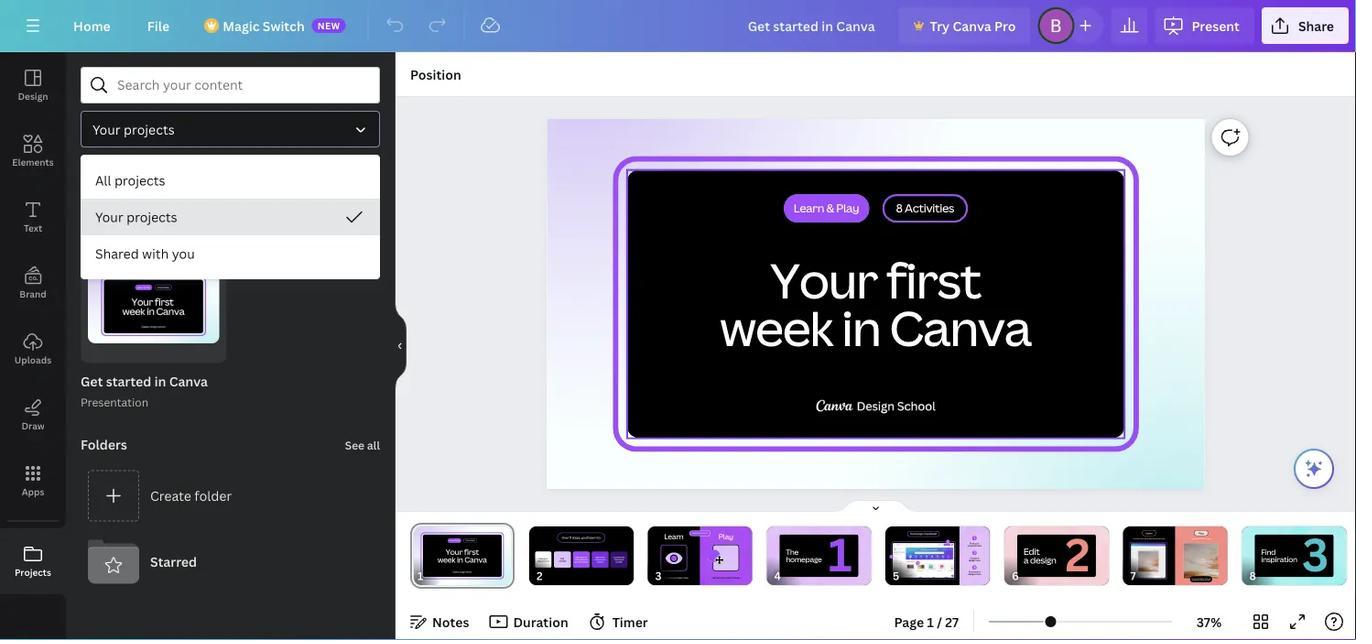 Task type: describe. For each thing, give the bounding box(es) containing it.
your inside option
[[95, 208, 123, 226]]

1 inside button
[[927, 613, 934, 630]]

first
[[886, 248, 980, 313]]

recent
[[974, 570, 981, 573]]

projects button
[[0, 528, 66, 594]]

uploads button
[[0, 316, 66, 382]]

text button
[[0, 184, 66, 250]]

homepage
[[786, 555, 822, 564]]

inspiration
[[1261, 555, 1297, 564]]

hide image
[[395, 302, 407, 390]]

timer button
[[583, 607, 655, 636]]

to inside it's time to explore
[[1197, 561, 1199, 563]]

magic
[[223, 17, 260, 34]]

file button
[[133, 7, 184, 44]]

it's time to explore
[[1197, 559, 1206, 563]]

shared with you
[[95, 245, 195, 262]]

0 vertical spatial to
[[1147, 538, 1149, 540]]

a inside find your projects here create a design here find recent designs here
[[978, 557, 979, 560]]

1 horizontal spatial edit a design
[[1024, 546, 1056, 566]]

1 up find your projects here create a design here find recent designs here
[[974, 536, 975, 541]]

present button
[[1155, 7, 1254, 44]]

see all for folders
[[345, 438, 380, 453]]

27 inside the 1 of 27 group
[[207, 346, 218, 358]]

presentation
[[81, 395, 148, 410]]

present
[[1192, 17, 1240, 34]]

elements
[[12, 156, 54, 168]]

try
[[930, 17, 950, 34]]

home link
[[59, 7, 125, 44]]

page 1 / 27
[[894, 613, 959, 630]]

0 vertical spatial your
[[92, 120, 121, 138]]

shared with you option
[[81, 235, 380, 272]]

1 vertical spatial folders
[[81, 436, 127, 453]]

try canva pro button
[[899, 7, 1031, 44]]

create inside find your projects here create a design here find recent designs here
[[970, 557, 978, 560]]

share button
[[1262, 7, 1349, 44]]

starred button
[[81, 529, 380, 595]]

canva inside get started in canva presentation
[[169, 373, 208, 390]]

home
[[73, 17, 111, 34]]

27 inside page 1 / 27 button
[[945, 613, 959, 630]]

notes button
[[403, 607, 477, 636]]

watch a video and learn how interact and make it happen
[[660, 577, 740, 579]]

new
[[317, 19, 340, 32]]

all for all projects
[[95, 172, 111, 189]]

switch
[[263, 17, 305, 34]]

elements
[[579, 558, 588, 561]]

the
[[1203, 538, 1205, 540]]

explore
[[1200, 561, 1206, 563]]

1 vertical spatial here
[[976, 559, 981, 562]]

position
[[410, 65, 461, 83]]

inspired
[[579, 556, 587, 559]]

shared with you button
[[81, 235, 380, 272]]

2 vertical spatial your
[[770, 248, 877, 313]]

Design title text field
[[733, 7, 892, 44]]

select ownership filter list box
[[81, 162, 380, 272]]

1 horizontal spatial 2
[[974, 550, 976, 555]]

1 of 27 group
[[81, 250, 227, 363]]

videos
[[597, 561, 603, 563]]

find your projects here create a design here find recent designs here
[[968, 542, 982, 576]]

interact
[[712, 577, 720, 579]]

2 horizontal spatial 2
[[1065, 523, 1090, 585]]

37% button
[[1180, 607, 1239, 636]]

and left learn at the right of the page
[[674, 577, 678, 579]]

started
[[106, 373, 151, 390]]

and left make
[[721, 577, 724, 579]]

text
[[24, 222, 42, 234]]

edit
[[1153, 538, 1155, 540]]

it's
[[1197, 559, 1201, 561]]

1 horizontal spatial how
[[1144, 538, 1147, 540]]

1 vertical spatial canva
[[890, 295, 1031, 360]]

and right click
[[1137, 538, 1139, 540]]

page 1 image
[[410, 527, 514, 585]]

a right find your projects here create a design here find recent designs here
[[1024, 554, 1028, 566]]

designs button
[[160, 162, 271, 197]]

folder
[[194, 487, 232, 505]]

get for inspired
[[575, 556, 579, 559]]

click and watch how to add, edit and resize text experiment with the text box
[[1133, 538, 1211, 540]]

37%
[[1197, 613, 1222, 630]]

watch
[[1140, 538, 1144, 540]]

1 text from the left
[[1163, 538, 1165, 540]]

get started in canva presentation
[[81, 373, 208, 410]]

it
[[731, 577, 732, 579]]

page 1 / 27 button
[[887, 607, 966, 636]]

you
[[172, 245, 195, 262]]

share
[[1298, 17, 1334, 34]]

main menu bar
[[0, 0, 1356, 52]]

video
[[668, 577, 674, 579]]

way
[[538, 559, 541, 562]]

the homepage 1
[[786, 523, 852, 585]]

your for around
[[543, 557, 548, 560]]

1 of 27
[[183, 346, 218, 358]]

apps button
[[0, 448, 66, 514]]

experiment
[[1192, 538, 1200, 540]]

all projects button
[[81, 162, 380, 199]]

resize
[[1158, 538, 1162, 540]]

see for designs
[[345, 225, 365, 240]]

create folder button
[[81, 463, 380, 529]]

notes
[[432, 613, 469, 630]]

week
[[720, 295, 833, 360]]

work with photos and videos
[[595, 556, 605, 563]]

your projects button
[[81, 199, 380, 235]]

with inside 'button'
[[142, 245, 169, 262]]

work
[[595, 556, 600, 559]]

week in canva
[[720, 295, 1031, 360]]

in inside get started in canva presentation
[[154, 373, 166, 390]]

publish
[[615, 561, 622, 563]]

see all for designs
[[345, 225, 380, 240]]

pro
[[995, 17, 1016, 34]]

uploads
[[15, 353, 51, 366]]



Task type: vqa. For each thing, say whether or not it's contained in the screenshot.
Canva Assistant image
yes



Task type: locate. For each thing, give the bounding box(es) containing it.
to down 'it's' at the right bottom of page
[[1197, 561, 1199, 563]]

design button
[[0, 52, 66, 118]]

2 horizontal spatial 3
[[1302, 523, 1329, 585]]

0 vertical spatial canva
[[953, 17, 992, 34]]

see all button for designs
[[343, 213, 382, 250]]

your projects up all projects on the top
[[92, 120, 175, 138]]

0 vertical spatial how
[[1144, 538, 1147, 540]]

and right edit
[[1156, 538, 1158, 540]]

find inside find inspiration 3
[[1261, 547, 1276, 557]]

1 vertical spatial see all button
[[343, 426, 382, 463]]

0 horizontal spatial get
[[81, 373, 103, 390]]

find
[[970, 542, 974, 545], [1261, 547, 1276, 557], [539, 557, 543, 560], [969, 570, 973, 573]]

0 vertical spatial see all button
[[343, 213, 382, 250]]

designs
[[191, 171, 240, 188], [81, 223, 129, 240]]

folders inside button
[[302, 171, 349, 188]]

position button
[[403, 60, 469, 89]]

2 horizontal spatial design
[[1030, 554, 1056, 566]]

1 horizontal spatial your
[[975, 542, 980, 545]]

to
[[1147, 538, 1149, 540], [1197, 561, 1199, 563]]

edit a design right around
[[559, 557, 566, 562]]

page
[[894, 613, 924, 630]]

0 vertical spatial see
[[345, 225, 365, 240]]

0 horizontal spatial how
[[684, 577, 688, 579]]

1 horizontal spatial to
[[1197, 561, 1199, 563]]

all button
[[81, 162, 160, 197]]

design right around
[[560, 559, 566, 562]]

around
[[542, 559, 549, 562]]

designs up your projects button
[[191, 171, 240, 188]]

1 down hide pages image
[[891, 555, 892, 559]]

design right find your projects here create a design here find recent designs here
[[1030, 554, 1056, 566]]

get started in canva group
[[81, 250, 227, 412]]

1 see from the top
[[345, 225, 365, 240]]

1 see all from the top
[[345, 225, 380, 240]]

photos
[[595, 558, 601, 561]]

a right around
[[559, 559, 560, 562]]

find inside the "find your way around"
[[539, 557, 543, 560]]

find inspiration 3
[[1261, 523, 1329, 585]]

and right share
[[620, 558, 624, 561]]

and inside get inspired with elements and templates
[[574, 561, 578, 563]]

text right the
[[1206, 538, 1208, 540]]

1 vertical spatial see all
[[345, 438, 380, 453]]

how right learn at the right of the page
[[684, 577, 688, 579]]

magic switch
[[223, 17, 305, 34]]

see for folders
[[345, 438, 365, 453]]

all for designs
[[367, 225, 380, 240]]

edit
[[1024, 546, 1040, 557], [560, 557, 564, 560]]

1 vertical spatial all
[[367, 438, 380, 453]]

design
[[1030, 554, 1056, 566], [969, 559, 975, 562], [560, 559, 566, 562]]

0 horizontal spatial designs
[[81, 223, 129, 240]]

learn
[[679, 577, 684, 579]]

to left the add,
[[1147, 538, 1149, 540]]

all projects
[[95, 172, 165, 189]]

1 horizontal spatial designs
[[191, 171, 240, 188]]

designs
[[968, 573, 976, 576]]

2 vertical spatial here
[[976, 573, 981, 576]]

create folder
[[150, 487, 232, 505]]

1 vertical spatial to
[[1197, 561, 1199, 563]]

get
[[81, 373, 103, 390], [575, 556, 579, 559]]

text right resize
[[1163, 538, 1165, 540]]

starred
[[150, 553, 197, 571]]

here
[[977, 545, 982, 548], [976, 559, 981, 562], [976, 573, 981, 576]]

1 horizontal spatial get
[[575, 556, 579, 559]]

the
[[786, 547, 798, 557]]

create inside button
[[150, 487, 191, 505]]

all projects option
[[81, 162, 380, 199]]

all inside all projects button
[[95, 172, 111, 189]]

get up presentation
[[81, 373, 103, 390]]

1 horizontal spatial in
[[842, 295, 880, 360]]

brand
[[19, 288, 46, 300]]

0 vertical spatial 27
[[207, 346, 218, 358]]

see all
[[345, 225, 380, 240], [345, 438, 380, 453]]

0 vertical spatial see all
[[345, 225, 380, 240]]

1 vertical spatial in
[[154, 373, 166, 390]]

1 horizontal spatial 27
[[945, 613, 959, 630]]

folders button
[[271, 162, 380, 197]]

0 horizontal spatial 27
[[207, 346, 218, 358]]

0 horizontal spatial create
[[150, 487, 191, 505]]

Page title text field
[[431, 567, 439, 585]]

design up recent
[[969, 559, 975, 562]]

your up recent
[[975, 542, 980, 545]]

0 horizontal spatial edit a design
[[559, 557, 566, 562]]

/
[[937, 613, 942, 630]]

and inside work with photos and videos
[[602, 558, 605, 561]]

0 horizontal spatial edit
[[560, 557, 564, 560]]

get for started
[[81, 373, 103, 390]]

Select ownership filter button
[[81, 111, 380, 147]]

all for all
[[112, 171, 128, 188]]

your projects down all projects on the top
[[95, 208, 177, 226]]

2 up recent
[[974, 550, 976, 555]]

templates
[[578, 561, 588, 563]]

1 vertical spatial 27
[[945, 613, 959, 630]]

and right photos
[[602, 558, 605, 561]]

1 vertical spatial designs
[[81, 223, 129, 240]]

1
[[183, 346, 188, 358], [828, 523, 852, 585], [974, 536, 975, 541], [891, 555, 892, 559], [927, 613, 934, 630]]

1 horizontal spatial edit
[[1024, 546, 1040, 557]]

draw button
[[0, 382, 66, 448]]

with left you
[[142, 245, 169, 262]]

in
[[842, 295, 880, 360], [154, 373, 166, 390]]

designs inside designs "button"
[[191, 171, 240, 188]]

canva inside button
[[953, 17, 992, 34]]

canva
[[953, 17, 992, 34], [890, 295, 1031, 360], [169, 373, 208, 390]]

your first
[[770, 248, 980, 313]]

get inside get started in canva presentation
[[81, 373, 103, 390]]

try canva pro
[[930, 17, 1016, 34]]

see all button for folders
[[343, 426, 382, 463]]

0 vertical spatial folders
[[302, 171, 349, 188]]

click
[[1133, 538, 1137, 540]]

edit right around
[[560, 557, 564, 560]]

and left the templates
[[574, 561, 578, 563]]

of
[[191, 346, 204, 358]]

3 right inspiration
[[1302, 523, 1329, 585]]

0 vertical spatial in
[[842, 295, 880, 360]]

0 vertical spatial get
[[81, 373, 103, 390]]

2 see all from the top
[[345, 438, 380, 453]]

create left folder
[[150, 487, 191, 505]]

1 horizontal spatial 3
[[974, 565, 976, 570]]

design inside find your projects here create a design here find recent designs here
[[969, 559, 975, 562]]

side panel tab list
[[0, 52, 66, 594]]

apps
[[22, 485, 44, 498]]

0 horizontal spatial 2
[[947, 539, 949, 544]]

0 vertical spatial create
[[150, 487, 191, 505]]

duration
[[513, 613, 568, 630]]

1 vertical spatial get
[[575, 556, 579, 559]]

in right week
[[842, 295, 880, 360]]

your inside the "find your way around"
[[543, 557, 548, 560]]

your projects option
[[81, 199, 380, 235]]

3
[[1302, 523, 1329, 585], [917, 561, 919, 565], [974, 565, 976, 570]]

27 right / at the bottom of the page
[[945, 613, 959, 630]]

0 horizontal spatial all
[[95, 172, 111, 189]]

1 right homepage
[[828, 523, 852, 585]]

0 vertical spatial your
[[975, 542, 980, 545]]

a up recent
[[978, 557, 979, 560]]

your projects
[[92, 120, 175, 138], [95, 208, 177, 226]]

2
[[1065, 523, 1090, 585], [947, 539, 949, 544], [974, 550, 976, 555]]

with inside get inspired with elements and templates
[[575, 558, 579, 561]]

learn
[[664, 532, 684, 542]]

3 left find your projects here create a design here find recent designs here
[[917, 561, 919, 565]]

projects
[[15, 566, 51, 578]]

edit right find your projects here create a design here find recent designs here
[[1024, 546, 1040, 557]]

canva assistant image
[[1303, 458, 1325, 480]]

1 vertical spatial how
[[684, 577, 688, 579]]

1 horizontal spatial all
[[112, 171, 128, 188]]

your projects inside option
[[95, 208, 177, 226]]

2 left click
[[1065, 523, 1090, 585]]

1 vertical spatial create
[[970, 557, 978, 560]]

1 horizontal spatial design
[[969, 559, 975, 562]]

designs up shared
[[81, 223, 129, 240]]

0 horizontal spatial design
[[560, 559, 566, 562]]

0 horizontal spatial 3
[[917, 561, 919, 565]]

1 vertical spatial your projects
[[95, 208, 177, 226]]

0 horizontal spatial text
[[1163, 538, 1165, 540]]

2 left find your projects here create a design here find recent designs here
[[947, 539, 949, 544]]

27 right the of
[[207, 346, 218, 358]]

0 horizontal spatial in
[[154, 373, 166, 390]]

3 up recent
[[974, 565, 976, 570]]

with left the
[[1200, 538, 1203, 540]]

2 see from the top
[[345, 438, 365, 453]]

2 text from the left
[[1206, 538, 1208, 540]]

get inside get inspired with elements and templates
[[575, 556, 579, 559]]

design
[[18, 90, 48, 102]]

time
[[1202, 559, 1206, 561]]

27
[[207, 346, 218, 358], [945, 613, 959, 630]]

how right the watch
[[1144, 538, 1147, 540]]

create up recent
[[970, 557, 978, 560]]

shared
[[95, 245, 139, 262]]

1 horizontal spatial folders
[[302, 171, 349, 188]]

get left inspired
[[575, 556, 579, 559]]

projects
[[124, 120, 175, 138], [114, 172, 165, 189], [126, 208, 177, 226], [968, 545, 976, 548]]

folders
[[302, 171, 349, 188], [81, 436, 127, 453]]

2 see all button from the top
[[343, 426, 382, 463]]

add,
[[1149, 538, 1152, 540]]

0 vertical spatial designs
[[191, 171, 240, 188]]

collaborate,
[[613, 556, 625, 559]]

1 vertical spatial your
[[543, 557, 548, 560]]

1 horizontal spatial create
[[970, 557, 978, 560]]

projects inside find your projects here create a design here find recent designs here
[[968, 545, 976, 548]]

your right way
[[543, 557, 548, 560]]

0 vertical spatial here
[[977, 545, 982, 548]]

with left elements
[[575, 558, 579, 561]]

see
[[345, 225, 365, 240], [345, 438, 365, 453]]

a left video
[[667, 577, 668, 579]]

and inside "collaborate, share and publish"
[[620, 558, 624, 561]]

2 vertical spatial canva
[[169, 373, 208, 390]]

see all button
[[343, 213, 382, 250], [343, 426, 382, 463]]

all inside the all button
[[112, 171, 128, 188]]

1 vertical spatial see
[[345, 438, 365, 453]]

0 vertical spatial your projects
[[92, 120, 175, 138]]

your inside find your projects here create a design here find recent designs here
[[975, 542, 980, 545]]

collaborate, share and publish
[[613, 556, 625, 563]]

play
[[719, 532, 733, 542]]

watch
[[660, 577, 666, 579]]

with right work
[[601, 556, 605, 559]]

elements button
[[0, 118, 66, 184]]

0 vertical spatial all
[[367, 225, 380, 240]]

box
[[1209, 538, 1211, 540]]

your for here
[[975, 542, 980, 545]]

with inside work with photos and videos
[[601, 556, 605, 559]]

1 all from the top
[[367, 225, 380, 240]]

Search your content search field
[[117, 68, 368, 103]]

0 horizontal spatial to
[[1147, 538, 1149, 540]]

happen
[[733, 577, 740, 579]]

in right started
[[154, 373, 166, 390]]

1 vertical spatial your
[[95, 208, 123, 226]]

1 inside group
[[183, 346, 188, 358]]

2 all from the top
[[367, 438, 380, 453]]

your
[[975, 542, 980, 545], [543, 557, 548, 560]]

get inspired with elements and templates
[[574, 556, 588, 563]]

1 horizontal spatial text
[[1206, 538, 1208, 540]]

all for folders
[[367, 438, 380, 453]]

0 horizontal spatial your
[[543, 557, 548, 560]]

duration button
[[484, 607, 576, 636]]

how
[[1144, 538, 1147, 540], [684, 577, 688, 579]]

with
[[142, 245, 169, 262], [1200, 538, 1203, 540], [601, 556, 605, 559], [575, 558, 579, 561]]

hide pages image
[[832, 499, 920, 514]]

0 horizontal spatial folders
[[81, 436, 127, 453]]

1 left the of
[[183, 346, 188, 358]]

find for way
[[539, 557, 543, 560]]

1 see all button from the top
[[343, 213, 382, 250]]

1 left / at the bottom of the page
[[927, 613, 934, 630]]

find for 3
[[1261, 547, 1276, 557]]

edit a design right find your projects here create a design here find recent designs here
[[1024, 546, 1056, 566]]

find for projects
[[970, 542, 974, 545]]

projects inside button
[[114, 172, 165, 189]]



